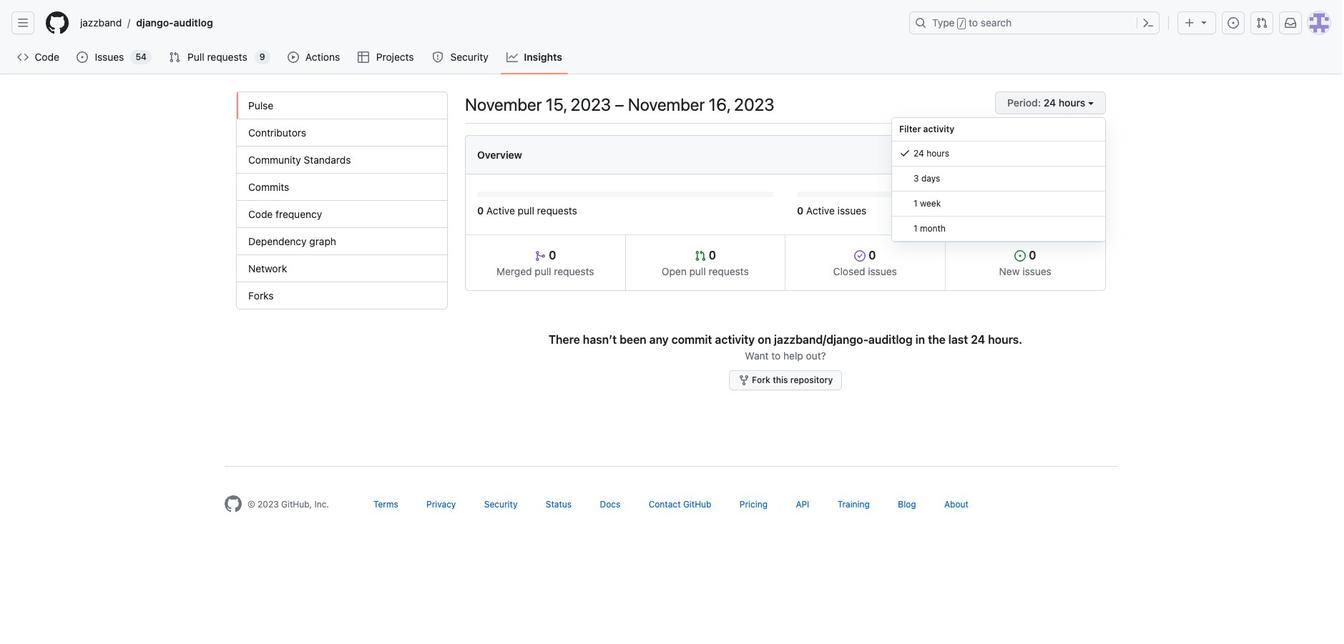 Task type: vqa. For each thing, say whether or not it's contained in the screenshot.
Docs
yes



Task type: describe. For each thing, give the bounding box(es) containing it.
play image
[[287, 52, 299, 63]]

commit
[[672, 334, 713, 346]]

0 for closed issues
[[866, 249, 876, 262]]

54
[[136, 52, 147, 62]]

training
[[838, 500, 870, 510]]

dependency graph
[[248, 236, 336, 248]]

hours.
[[989, 334, 1023, 346]]

issue opened image
[[1015, 251, 1027, 262]]

out?
[[806, 350, 827, 362]]

dependency graph link
[[237, 228, 447, 256]]

blog
[[899, 500, 917, 510]]

3
[[914, 173, 919, 184]]

month
[[920, 223, 946, 234]]

16,
[[709, 94, 731, 115]]

1 november from the left
[[465, 94, 542, 115]]

repo forked image
[[739, 375, 750, 387]]

jazzband link
[[74, 11, 128, 34]]

jazzband/django-
[[774, 334, 869, 346]]

contact github
[[649, 500, 712, 510]]

code frequency
[[248, 208, 322, 220]]

help
[[784, 350, 804, 362]]

commits link
[[237, 174, 447, 201]]

3 days link
[[893, 167, 1106, 192]]

actions
[[306, 51, 340, 63]]

9
[[260, 52, 265, 62]]

2 november from the left
[[628, 94, 705, 115]]

requests right pull
[[207, 51, 247, 63]]

filter
[[900, 124, 922, 135]]

filter activity
[[900, 124, 955, 135]]

24 inside there hasn't been any commit activity on jazzband/django-auditlog in the last 24 hours. want to help out?
[[971, 334, 986, 346]]

commits
[[248, 181, 289, 193]]

insights element
[[236, 92, 448, 310]]

merged pull requests
[[497, 266, 594, 278]]

closed issues
[[834, 266, 898, 278]]

overview
[[477, 149, 523, 161]]

to inside there hasn't been any commit activity on jazzband/django-auditlog in the last 24 hours. want to help out?
[[772, 350, 781, 362]]

open pull requests
[[662, 266, 749, 278]]

activity inside there hasn't been any commit activity on jazzband/django-auditlog in the last 24 hours. want to help out?
[[715, 334, 755, 346]]

training link
[[838, 500, 870, 510]]

pricing link
[[740, 500, 768, 510]]

privacy link
[[427, 500, 456, 510]]

type
[[933, 16, 955, 29]]

jazzband
[[80, 16, 122, 29]]

1 vertical spatial git pull request image
[[695, 251, 706, 262]]

0 for merged pull requests
[[546, 249, 556, 262]]

list containing jazzband
[[74, 11, 901, 34]]

24 hours button
[[996, 92, 1107, 115]]

any
[[650, 334, 669, 346]]

network link
[[237, 256, 447, 283]]

2 horizontal spatial 2023
[[734, 94, 775, 115]]

24 hours link
[[893, 142, 1106, 167]]

homepage image
[[46, 11, 69, 34]]

command palette image
[[1143, 17, 1155, 29]]

3 days
[[914, 173, 941, 184]]

git pull request image
[[169, 52, 180, 63]]

pull
[[188, 51, 204, 63]]

/ for jazzband
[[128, 17, 130, 29]]

status link
[[546, 500, 572, 510]]

© 2023 github, inc.
[[248, 500, 329, 510]]

terms
[[374, 500, 398, 510]]

api
[[796, 500, 810, 510]]

been
[[620, 334, 647, 346]]

requests right merged
[[554, 266, 594, 278]]

graph
[[309, 236, 336, 248]]

insights link
[[501, 47, 568, 68]]

auditlog inside jazzband / django-auditlog
[[174, 16, 213, 29]]

1 vertical spatial security link
[[484, 500, 518, 510]]

issues for new
[[1023, 266, 1052, 278]]

api link
[[796, 500, 810, 510]]

standards
[[304, 154, 351, 166]]

code frequency link
[[237, 201, 447, 228]]

0 horizontal spatial pull
[[518, 205, 535, 217]]

django-
[[136, 16, 174, 29]]

open
[[662, 266, 687, 278]]

merged
[[497, 266, 532, 278]]

1 for 1 month
[[914, 223, 918, 234]]

1 month link
[[893, 217, 1106, 242]]

pull requests
[[188, 51, 247, 63]]

privacy
[[427, 500, 456, 510]]

shield image
[[432, 52, 444, 63]]

week
[[920, 198, 941, 209]]

0 active issues
[[797, 205, 867, 217]]

contact github link
[[649, 500, 712, 510]]

new
[[1000, 266, 1020, 278]]

code for code frequency
[[248, 208, 273, 220]]

–
[[615, 94, 625, 115]]

contributors link
[[237, 120, 447, 147]]

git merge image
[[535, 251, 546, 262]]



Task type: locate. For each thing, give the bounding box(es) containing it.
on
[[758, 334, 772, 346]]

1 for 1 week
[[914, 198, 918, 209]]

0 vertical spatial 24 hours
[[1044, 97, 1086, 109]]

hours inside menu
[[927, 148, 950, 159]]

1 vertical spatial 1
[[914, 223, 918, 234]]

requests up git merge image
[[537, 205, 578, 217]]

type / to search
[[933, 16, 1012, 29]]

menu containing filter activity
[[892, 117, 1107, 243]]

1 vertical spatial hours
[[927, 148, 950, 159]]

community
[[248, 154, 301, 166]]

notifications image
[[1286, 17, 1297, 29]]

0 vertical spatial issue opened image
[[1228, 17, 1240, 29]]

/
[[128, 17, 130, 29], [960, 19, 965, 29]]

inc.
[[315, 500, 329, 510]]

hasn't
[[583, 334, 617, 346]]

code image
[[17, 52, 29, 63]]

0 horizontal spatial code
[[35, 51, 59, 63]]

issues
[[838, 205, 867, 217], [868, 266, 898, 278], [1023, 266, 1052, 278]]

1 horizontal spatial /
[[960, 19, 965, 29]]

0 active pull requests
[[477, 205, 578, 217]]

1 horizontal spatial issue opened image
[[1228, 17, 1240, 29]]

2023 right 16,
[[734, 94, 775, 115]]

0 vertical spatial 24
[[1044, 97, 1057, 109]]

2 vertical spatial 24
[[971, 334, 986, 346]]

24
[[1044, 97, 1057, 109], [914, 148, 925, 159], [971, 334, 986, 346]]

1 vertical spatial auditlog
[[869, 334, 913, 346]]

activity
[[924, 124, 955, 135], [715, 334, 755, 346]]

1 horizontal spatial 24 hours
[[1044, 97, 1086, 109]]

fork this repository button
[[729, 371, 843, 391]]

1 left month
[[914, 223, 918, 234]]

auditlog inside there hasn't been any commit activity on jazzband/django-auditlog in the last 24 hours. want to help out?
[[869, 334, 913, 346]]

1 vertical spatial issue opened image
[[77, 52, 88, 63]]

code down commits
[[248, 208, 273, 220]]

/ inside jazzband / django-auditlog
[[128, 17, 130, 29]]

pull down git merge image
[[535, 266, 552, 278]]

0 horizontal spatial git pull request image
[[695, 251, 706, 262]]

0 vertical spatial security link
[[427, 47, 495, 68]]

hours inside popup button
[[1059, 97, 1086, 109]]

activity up the want
[[715, 334, 755, 346]]

days
[[922, 173, 941, 184]]

2 horizontal spatial issues
[[1023, 266, 1052, 278]]

2 horizontal spatial pull
[[690, 266, 706, 278]]

security link left graph image
[[427, 47, 495, 68]]

list
[[74, 11, 901, 34]]

table image
[[358, 52, 370, 63]]

1 vertical spatial activity
[[715, 334, 755, 346]]

2023
[[571, 94, 611, 115], [734, 94, 775, 115], [258, 500, 279, 510]]

github,
[[281, 500, 312, 510]]

issue opened image left issues
[[77, 52, 88, 63]]

to left help
[[772, 350, 781, 362]]

frequency
[[276, 208, 322, 220]]

active for pull
[[487, 205, 515, 217]]

november right –
[[628, 94, 705, 115]]

community standards
[[248, 154, 351, 166]]

triangle down image
[[1199, 16, 1210, 28]]

1 left week
[[914, 198, 918, 209]]

there
[[549, 334, 580, 346]]

menu
[[892, 117, 1107, 243]]

0 vertical spatial 1
[[914, 198, 918, 209]]

0
[[477, 205, 484, 217], [797, 205, 804, 217], [546, 249, 556, 262], [706, 249, 716, 262], [866, 249, 876, 262], [1027, 249, 1037, 262]]

1 horizontal spatial activity
[[924, 124, 955, 135]]

fork this repository
[[750, 375, 833, 386]]

about
[[945, 500, 969, 510]]

2 active from the left
[[807, 205, 835, 217]]

2 1 from the top
[[914, 223, 918, 234]]

security right shield image
[[451, 51, 489, 63]]

security left status link
[[484, 500, 518, 510]]

/ right type
[[960, 19, 965, 29]]

0 vertical spatial to
[[969, 16, 979, 29]]

issues up issue closed icon
[[838, 205, 867, 217]]

docs
[[600, 500, 621, 510]]

search
[[981, 16, 1012, 29]]

1 horizontal spatial active
[[807, 205, 835, 217]]

security link
[[427, 47, 495, 68], [484, 500, 518, 510]]

0 horizontal spatial november
[[465, 94, 542, 115]]

requests right "open"
[[709, 266, 749, 278]]

0 horizontal spatial issues
[[838, 205, 867, 217]]

pull down overview
[[518, 205, 535, 217]]

pull for open
[[690, 266, 706, 278]]

code for code
[[35, 51, 59, 63]]

0 horizontal spatial hours
[[927, 148, 950, 159]]

git pull request image up the open pull requests
[[695, 251, 706, 262]]

1 horizontal spatial pull
[[535, 266, 552, 278]]

last
[[949, 334, 969, 346]]

24 inside popup button
[[1044, 97, 1057, 109]]

activity right filter
[[924, 124, 955, 135]]

/ for type
[[960, 19, 965, 29]]

community standards link
[[237, 147, 447, 174]]

/ inside type / to search
[[960, 19, 965, 29]]

graph image
[[507, 52, 518, 63]]

status
[[546, 500, 572, 510]]

issue opened image right triangle down image
[[1228, 17, 1240, 29]]

this
[[773, 375, 789, 386]]

1 1 from the top
[[914, 198, 918, 209]]

0 vertical spatial hours
[[1059, 97, 1086, 109]]

requests
[[207, 51, 247, 63], [537, 205, 578, 217], [554, 266, 594, 278], [709, 266, 749, 278]]

1 vertical spatial 24 hours
[[914, 148, 950, 159]]

jazzband / django-auditlog
[[80, 16, 213, 29]]

auditlog left in
[[869, 334, 913, 346]]

1 horizontal spatial issues
[[868, 266, 898, 278]]

git pull request image left notifications icon
[[1257, 17, 1268, 29]]

0 horizontal spatial issue opened image
[[77, 52, 88, 63]]

issue closed image
[[855, 251, 866, 262]]

active down overview
[[487, 205, 515, 217]]

closed
[[834, 266, 866, 278]]

insights
[[524, 51, 563, 63]]

to left search
[[969, 16, 979, 29]]

pulse link
[[237, 92, 447, 120]]

there hasn't been any commit activity on jazzband/django-auditlog in the last 24 hours. want to help out?
[[549, 334, 1023, 362]]

fork
[[752, 375, 771, 386]]

november 15, 2023 – november 16, 2023
[[465, 94, 775, 115]]

0 for new issues
[[1027, 249, 1037, 262]]

1 week link
[[893, 192, 1106, 217]]

about link
[[945, 500, 969, 510]]

forks
[[248, 290, 274, 302]]

1 horizontal spatial to
[[969, 16, 979, 29]]

1 inside "link"
[[914, 198, 918, 209]]

24 hours inside popup button
[[1044, 97, 1086, 109]]

pull right "open"
[[690, 266, 706, 278]]

docs link
[[600, 500, 621, 510]]

issues for closed
[[868, 266, 898, 278]]

git pull request image
[[1257, 17, 1268, 29], [695, 251, 706, 262]]

1 horizontal spatial 24
[[971, 334, 986, 346]]

check image
[[900, 147, 911, 159]]

1 vertical spatial security
[[484, 500, 518, 510]]

2 horizontal spatial 24
[[1044, 97, 1057, 109]]

active up closed
[[807, 205, 835, 217]]

security link left status link
[[484, 500, 518, 510]]

0 vertical spatial activity
[[924, 124, 955, 135]]

1 month
[[914, 223, 946, 234]]

django-auditlog link
[[130, 11, 219, 34]]

0 vertical spatial code
[[35, 51, 59, 63]]

network
[[248, 263, 287, 275]]

november down graph image
[[465, 94, 542, 115]]

pricing
[[740, 500, 768, 510]]

security
[[451, 51, 489, 63], [484, 500, 518, 510]]

issue opened image
[[1228, 17, 1240, 29], [77, 52, 88, 63]]

terms link
[[374, 500, 398, 510]]

©
[[248, 500, 255, 510]]

2023 left –
[[571, 94, 611, 115]]

auditlog up pull
[[174, 16, 213, 29]]

0 horizontal spatial activity
[[715, 334, 755, 346]]

0 vertical spatial git pull request image
[[1257, 17, 1268, 29]]

github
[[684, 500, 712, 510]]

projects link
[[352, 47, 421, 68]]

the
[[928, 334, 946, 346]]

0 horizontal spatial 2023
[[258, 500, 279, 510]]

1 horizontal spatial code
[[248, 208, 273, 220]]

1 vertical spatial to
[[772, 350, 781, 362]]

activity inside menu
[[924, 124, 955, 135]]

blog link
[[899, 500, 917, 510]]

contributors
[[248, 127, 306, 139]]

1
[[914, 198, 918, 209], [914, 223, 918, 234]]

2023 right '©'
[[258, 500, 279, 510]]

/ left 'django-'
[[128, 17, 130, 29]]

plus image
[[1185, 17, 1196, 29]]

0 vertical spatial security
[[451, 51, 489, 63]]

1 active from the left
[[487, 205, 515, 217]]

0 horizontal spatial 24 hours
[[914, 148, 950, 159]]

pull
[[518, 205, 535, 217], [535, 266, 552, 278], [690, 266, 706, 278]]

code inside "link"
[[248, 208, 273, 220]]

0 horizontal spatial active
[[487, 205, 515, 217]]

actions link
[[282, 47, 347, 68]]

issues
[[95, 51, 124, 63]]

active
[[487, 205, 515, 217], [807, 205, 835, 217]]

forks link
[[237, 283, 447, 309]]

1 horizontal spatial auditlog
[[869, 334, 913, 346]]

contact
[[649, 500, 681, 510]]

0 horizontal spatial 24
[[914, 148, 925, 159]]

pull for merged
[[535, 266, 552, 278]]

0 vertical spatial auditlog
[[174, 16, 213, 29]]

1 horizontal spatial november
[[628, 94, 705, 115]]

0 horizontal spatial to
[[772, 350, 781, 362]]

0 horizontal spatial /
[[128, 17, 130, 29]]

1 horizontal spatial 2023
[[571, 94, 611, 115]]

1 vertical spatial 24
[[914, 148, 925, 159]]

1 horizontal spatial hours
[[1059, 97, 1086, 109]]

0 horizontal spatial auditlog
[[174, 16, 213, 29]]

auditlog
[[174, 16, 213, 29], [869, 334, 913, 346]]

1 week
[[914, 198, 941, 209]]

pulse
[[248, 99, 274, 112]]

issues down issue opened icon
[[1023, 266, 1052, 278]]

code right code image
[[35, 51, 59, 63]]

repository
[[791, 375, 833, 386]]

1 horizontal spatial git pull request image
[[1257, 17, 1268, 29]]

dependency
[[248, 236, 307, 248]]

24 inside menu
[[914, 148, 925, 159]]

homepage image
[[225, 496, 242, 513]]

active for issues
[[807, 205, 835, 217]]

november
[[465, 94, 542, 115], [628, 94, 705, 115]]

issues right closed
[[868, 266, 898, 278]]

1 vertical spatial code
[[248, 208, 273, 220]]

0 for open pull requests
[[706, 249, 716, 262]]



